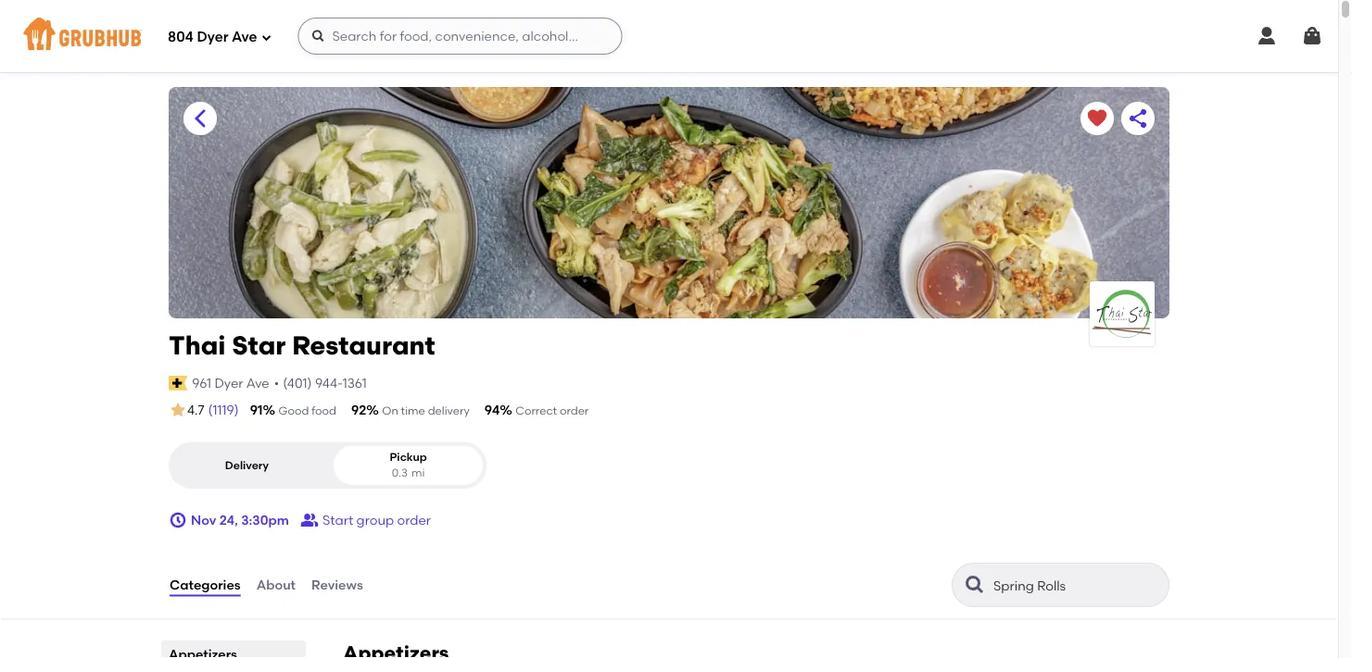 Task type: vqa. For each thing, say whether or not it's contained in the screenshot.


Task type: locate. For each thing, give the bounding box(es) containing it.
order right correct
[[560, 405, 589, 418]]

1 vertical spatial order
[[397, 513, 431, 529]]

24,
[[219, 513, 238, 529]]

tab
[[169, 645, 298, 659]]

order right group
[[397, 513, 431, 529]]

ave right 804
[[232, 29, 257, 46]]

804 dyer ave
[[168, 29, 257, 46]]

0 horizontal spatial svg image
[[169, 512, 187, 530]]

star icon image
[[169, 401, 187, 420]]

2 horizontal spatial svg image
[[1301, 25, 1323, 47]]

categories
[[170, 578, 241, 594]]

3:30pm
[[241, 513, 289, 529]]

0 vertical spatial ave
[[232, 29, 257, 46]]

0 vertical spatial dyer
[[197, 29, 228, 46]]

about button
[[255, 552, 297, 619]]

dyer inside button
[[215, 376, 243, 391]]

option group
[[169, 442, 487, 489]]

961 dyer ave
[[192, 376, 269, 391]]

categories button
[[169, 552, 242, 619]]

people icon image
[[300, 512, 319, 530]]

dyer inside main navigation navigation
[[197, 29, 228, 46]]

nov 24, 3:30pm button
[[169, 504, 289, 538]]

1 vertical spatial dyer
[[215, 376, 243, 391]]

dyer
[[197, 29, 228, 46], [215, 376, 243, 391]]

1 horizontal spatial svg image
[[1256, 25, 1278, 47]]

delivery
[[428, 405, 470, 418]]

1 vertical spatial ave
[[246, 376, 269, 391]]

group
[[356, 513, 394, 529]]

reviews
[[311, 578, 363, 594]]

svg image
[[1301, 25, 1323, 47], [261, 32, 272, 43], [169, 512, 187, 530]]

saved restaurant button
[[1081, 102, 1114, 135]]

0 horizontal spatial order
[[397, 513, 431, 529]]

svg image
[[1256, 25, 1278, 47], [311, 29, 326, 44]]

1 horizontal spatial order
[[560, 405, 589, 418]]

dyer right 961
[[215, 376, 243, 391]]

0 vertical spatial order
[[560, 405, 589, 418]]

food
[[312, 405, 336, 418]]

804
[[168, 29, 194, 46]]

91
[[250, 403, 263, 418]]

start
[[322, 513, 353, 529]]

star
[[232, 330, 286, 361]]

1 horizontal spatial svg image
[[261, 32, 272, 43]]

on time delivery
[[382, 405, 470, 418]]

mi
[[412, 467, 425, 480]]

944-
[[315, 376, 343, 391]]

caret left icon image
[[189, 108, 211, 130]]

start group order button
[[300, 504, 431, 538]]

pickup
[[390, 451, 427, 464]]

dyer for 961
[[215, 376, 243, 391]]

saved restaurant image
[[1086, 108, 1108, 130]]

correct order
[[516, 405, 589, 418]]

961
[[192, 376, 211, 391]]

(401)
[[283, 376, 312, 391]]

ave inside button
[[246, 376, 269, 391]]

ave
[[232, 29, 257, 46], [246, 376, 269, 391]]

ave left '•'
[[246, 376, 269, 391]]

dyer for 804
[[197, 29, 228, 46]]

about
[[256, 578, 296, 594]]

pickup 0.3 mi
[[390, 451, 427, 480]]

order
[[560, 405, 589, 418], [397, 513, 431, 529]]

dyer right 804
[[197, 29, 228, 46]]

nov 24, 3:30pm
[[191, 513, 289, 529]]

ave inside main navigation navigation
[[232, 29, 257, 46]]

share icon image
[[1127, 108, 1149, 130]]

good food
[[279, 405, 336, 418]]

subscription pass image
[[169, 376, 187, 391]]

good
[[279, 405, 309, 418]]



Task type: describe. For each thing, give the bounding box(es) containing it.
main navigation navigation
[[0, 0, 1338, 72]]

delivery
[[225, 459, 269, 472]]

correct
[[516, 405, 557, 418]]

reviews button
[[311, 552, 364, 619]]

4.7
[[187, 403, 204, 419]]

• (401) 944-1361
[[274, 376, 367, 391]]

•
[[274, 376, 279, 391]]

Search Thai Star Restaurant search field
[[992, 577, 1133, 595]]

(1119)
[[208, 403, 239, 418]]

94
[[484, 403, 500, 418]]

thai
[[169, 330, 226, 361]]

time
[[401, 405, 425, 418]]

961 dyer ave button
[[191, 373, 270, 394]]

thai star restaurant logo image
[[1090, 282, 1155, 347]]

Search for food, convenience, alcohol... search field
[[298, 18, 622, 55]]

ave for 961 dyer ave
[[246, 376, 269, 391]]

option group containing pickup
[[169, 442, 487, 489]]

order inside start group order button
[[397, 513, 431, 529]]

thai star restaurant
[[169, 330, 435, 361]]

92
[[351, 403, 366, 418]]

restaurant
[[292, 330, 435, 361]]

0 horizontal spatial svg image
[[311, 29, 326, 44]]

on
[[382, 405, 398, 418]]

search icon image
[[964, 575, 986, 597]]

(401) 944-1361 button
[[283, 374, 367, 393]]

start group order
[[322, 513, 431, 529]]

ave for 804 dyer ave
[[232, 29, 257, 46]]

svg image inside nov 24, 3:30pm button
[[169, 512, 187, 530]]

1361
[[343, 376, 367, 391]]

nov
[[191, 513, 216, 529]]

0.3
[[392, 467, 408, 480]]



